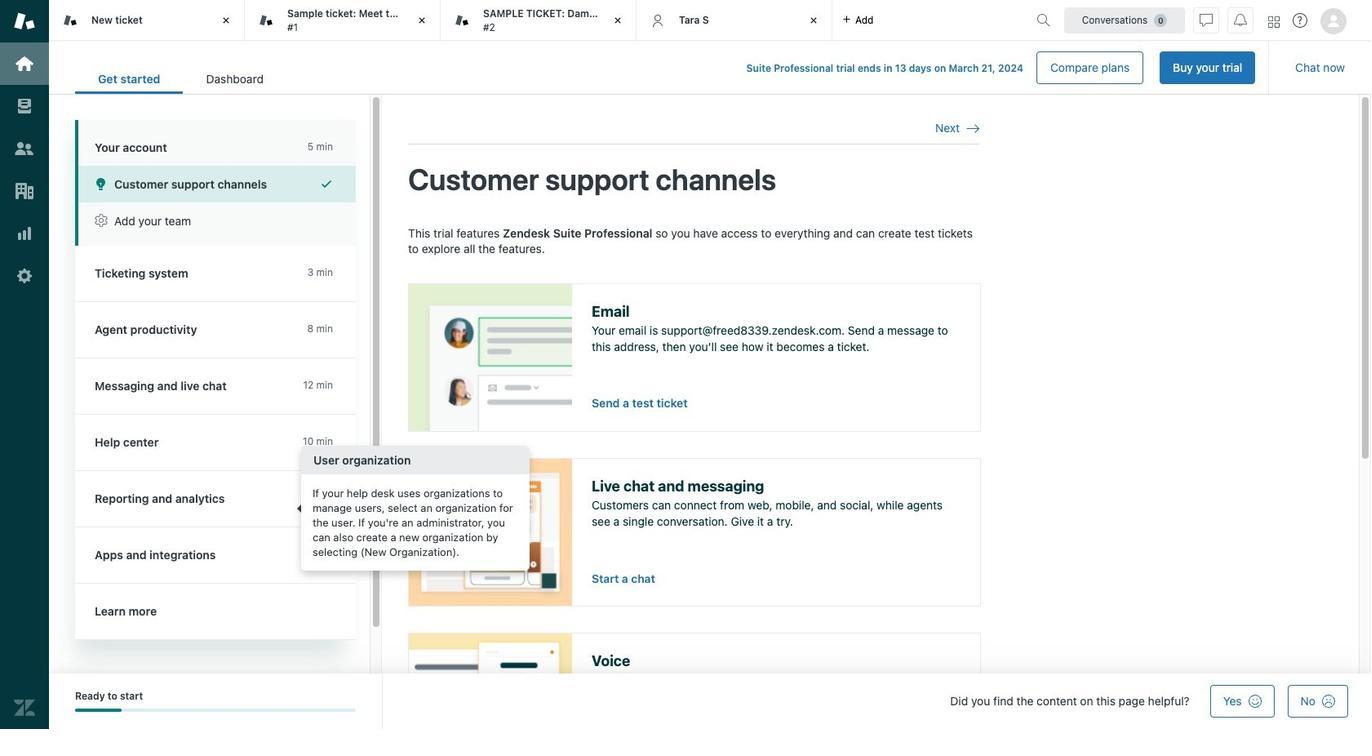 Task type: locate. For each thing, give the bounding box(es) containing it.
get help image
[[1293, 13, 1308, 28]]

close image
[[218, 12, 234, 29], [610, 12, 626, 29], [806, 12, 822, 29]]

0 horizontal spatial close image
[[218, 12, 234, 29]]

heading
[[75, 120, 356, 166]]

example of conversation inside of messaging and the customer is asking the agent about changing the size of the retail order. image
[[409, 459, 572, 606]]

1 horizontal spatial close image
[[610, 12, 626, 29]]

tabs tab list
[[49, 0, 1030, 41]]

reporting image
[[14, 223, 35, 244]]

progress-bar progress bar
[[75, 709, 356, 712]]

main element
[[0, 0, 49, 729]]

footer
[[49, 674, 1372, 729]]

example of email conversation inside of the ticketing system and the customer is asking the agent about reimbursement policy. image
[[409, 284, 572, 431]]

1 close image from the left
[[218, 12, 234, 29]]

close image
[[414, 12, 430, 29]]

views image
[[14, 96, 35, 117]]

tab
[[49, 0, 245, 41], [245, 0, 441, 41], [441, 0, 637, 41], [637, 0, 833, 41], [183, 64, 287, 94]]

2 horizontal spatial close image
[[806, 12, 822, 29]]

tab list
[[75, 64, 287, 94]]

get started image
[[14, 53, 35, 74]]

region
[[408, 225, 981, 729]]

zendesk support image
[[14, 11, 35, 32]]

2 close image from the left
[[610, 12, 626, 29]]



Task type: describe. For each thing, give the bounding box(es) containing it.
admin image
[[14, 265, 35, 287]]

content-title region
[[408, 161, 980, 199]]

3 close image from the left
[[806, 12, 822, 29]]

button displays agent's chat status as invisible. image
[[1200, 13, 1213, 27]]

March 21, 2024 text field
[[949, 62, 1024, 74]]

organizations image
[[14, 180, 35, 202]]

customers image
[[14, 138, 35, 159]]

zendesk image
[[14, 697, 35, 718]]

zendesk products image
[[1269, 16, 1280, 27]]

progress bar image
[[75, 709, 122, 712]]

notifications image
[[1235, 13, 1248, 27]]

example of how the agent accepts an incoming phone call as well as how to log the details of the call. image
[[409, 633, 572, 729]]



